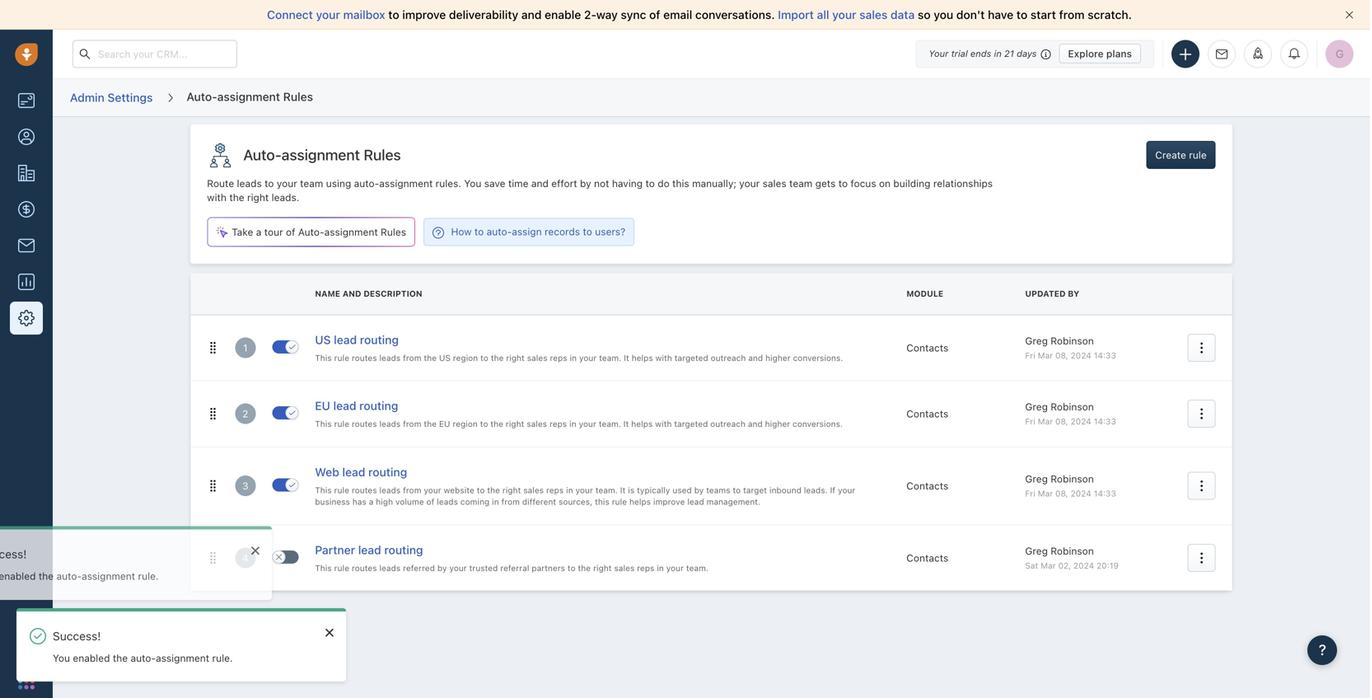 Task type: describe. For each thing, give the bounding box(es) containing it.
your up sources,
[[576, 485, 593, 495]]

and inside us lead routing this rule routes leads from the us region to the right sales reps in your team.  it helps with targeted outreach and higher conversions.
[[749, 353, 763, 363]]

the inside route leads to your team using auto-assignment rules. you save time and effort by not having to do this manually; your sales team gets to focus on building relationships with the right leads.
[[229, 192, 245, 203]]

assign
[[512, 226, 542, 238]]

rule.
[[212, 652, 233, 664]]

trial
[[952, 48, 968, 59]]

tick image
[[289, 482, 295, 489]]

in inside partner lead routing this rule routes leads referred by your trusted referral partners to the right sales reps in your team.
[[657, 563, 664, 573]]

way
[[597, 8, 618, 21]]

us lead routing link
[[315, 332, 399, 351]]

on
[[880, 178, 891, 189]]

rules inside button
[[381, 226, 406, 238]]

robinson for us lead routing
[[1051, 335, 1095, 346]]

connect your mailbox to improve deliverability and enable 2-way sync of email conversations. import all your sales data so you don't have to start from scratch.
[[267, 8, 1133, 21]]

the inside web lead routing this rule routes leads from your website to the right sales reps in your team. it is typically used by teams to target inbound leads. if your business has a high volume of leads coming in from different sources, this rule helps improve lead management.
[[487, 485, 500, 495]]

2
[[243, 408, 248, 420]]

gets
[[816, 178, 836, 189]]

leads inside route leads to your team using auto-assignment rules. you save time and effort by not having to do this manually; your sales team gets to focus on building relationships with the right leads.
[[237, 178, 262, 189]]

partner
[[315, 543, 355, 557]]

users?
[[595, 226, 626, 238]]

3
[[242, 480, 249, 492]]

2-
[[584, 8, 597, 21]]

your up tour
[[277, 178, 297, 189]]

leads for web lead routing
[[380, 485, 401, 495]]

effort
[[552, 178, 578, 189]]

of inside button
[[286, 226, 296, 238]]

14:33 for us lead routing
[[1094, 351, 1117, 360]]

days
[[1017, 48, 1037, 59]]

routing for eu lead routing
[[360, 399, 398, 413]]

greg for partner lead routing
[[1026, 545, 1048, 557]]

deliverability
[[449, 8, 519, 21]]

0 horizontal spatial improve
[[403, 8, 446, 21]]

partner lead routing link
[[315, 542, 423, 561]]

rule inside button
[[1190, 149, 1207, 161]]

contacts for partner lead routing
[[907, 552, 949, 564]]

referred
[[403, 563, 435, 573]]

target
[[744, 485, 767, 495]]

team. inside partner lead routing this rule routes leads referred by your trusted referral partners to the right sales reps in your team.
[[687, 563, 709, 573]]

data
[[891, 8, 915, 21]]

take a tour of auto-assignment rules link
[[207, 218, 416, 246]]

lead for eu lead routing
[[334, 399, 357, 413]]

sources,
[[559, 497, 593, 507]]

business
[[315, 497, 350, 507]]

different
[[523, 497, 557, 507]]

2024 for eu lead routing
[[1071, 417, 1092, 426]]

rule right sources,
[[612, 497, 627, 507]]

in inside eu lead routing this rule routes leads from the eu region to the right sales reps in your team. it helps with targeted outreach and higher conversions.
[[570, 419, 577, 429]]

relationships
[[934, 178, 993, 189]]

sales inside us lead routing this rule routes leads from the us region to the right sales reps in your team.  it helps with targeted outreach and higher conversions.
[[527, 353, 548, 363]]

targeted for us lead routing
[[675, 353, 709, 363]]

time
[[509, 178, 529, 189]]

leads down website
[[437, 497, 458, 507]]

partners
[[532, 563, 565, 573]]

email
[[664, 8, 693, 21]]

leads for eu lead routing
[[380, 419, 401, 429]]

explore
[[1069, 48, 1104, 59]]

not
[[594, 178, 610, 189]]

you
[[934, 8, 954, 21]]

auto- inside take a tour of auto-assignment rules button
[[298, 226, 325, 238]]

you inside route leads to your team using auto-assignment rules. you save time and effort by not having to do this manually; your sales team gets to focus on building relationships with the right leads.
[[464, 178, 482, 189]]

routing for us lead routing
[[360, 333, 399, 346]]

from for us lead routing
[[403, 353, 422, 363]]

used
[[673, 485, 692, 495]]

02,
[[1059, 561, 1072, 570]]

0 vertical spatial us
[[315, 333, 331, 346]]

teams
[[707, 485, 731, 495]]

team. inside us lead routing this rule routes leads from the us region to the right sales reps in your team.  it helps with targeted outreach and higher conversions.
[[599, 353, 622, 363]]

4
[[242, 552, 249, 564]]

right inside web lead routing this rule routes leads from your website to the right sales reps in your team. it is typically used by teams to target inbound leads. if your business has a high volume of leads coming in from different sources, this rule helps improve lead management.
[[503, 485, 521, 495]]

this for us
[[315, 353, 332, 363]]

contacts for us lead routing
[[907, 342, 949, 354]]

do
[[658, 178, 670, 189]]

routing for partner lead routing
[[384, 543, 423, 557]]

and inside eu lead routing this rule routes leads from the eu region to the right sales reps in your team. it helps with targeted outreach and higher conversions.
[[748, 419, 763, 429]]

of inside web lead routing this rule routes leads from your website to the right sales reps in your team. it is typically used by teams to target inbound leads. if your business has a high volume of leads coming in from different sources, this rule helps improve lead management.
[[427, 497, 435, 507]]

conversions. for eu lead routing
[[793, 419, 843, 429]]

lead for partner lead routing
[[358, 543, 381, 557]]

route leads to your team using auto-assignment rules. you save time and effort by not having to do this manually; your sales team gets to focus on building relationships with the right leads.
[[207, 178, 993, 203]]

web lead routing this rule routes leads from your website to the right sales reps in your team. it is typically used by teams to target inbound leads. if your business has a high volume of leads coming in from different sources, this rule helps improve lead management.
[[315, 465, 856, 507]]

routes for partner
[[352, 563, 377, 573]]

connect your mailbox link
[[267, 8, 389, 21]]

your left trusted
[[450, 563, 467, 573]]

region for eu lead routing
[[453, 419, 478, 429]]

1 team from the left
[[300, 178, 323, 189]]

targeted for eu lead routing
[[675, 419, 708, 429]]

right inside eu lead routing this rule routes leads from the eu region to the right sales reps in your team. it helps with targeted outreach and higher conversions.
[[506, 419, 525, 429]]

referral
[[501, 563, 530, 573]]

using
[[326, 178, 351, 189]]

so
[[918, 8, 931, 21]]

take a tour of auto-assignment rules
[[232, 226, 406, 238]]

1 vertical spatial us
[[439, 353, 451, 363]]

lead down used
[[688, 497, 705, 507]]

1 vertical spatial auto-
[[487, 226, 512, 238]]

fri for eu lead routing
[[1026, 417, 1036, 426]]

sat
[[1026, 561, 1039, 570]]

this inside web lead routing this rule routes leads from your website to the right sales reps in your team. it is typically used by teams to target inbound leads. if your business has a high volume of leads coming in from different sources, this rule helps improve lead management.
[[595, 497, 610, 507]]

rule for web lead routing
[[334, 485, 350, 495]]

leads. inside web lead routing this rule routes leads from your website to the right sales reps in your team. it is typically used by teams to target inbound leads. if your business has a high volume of leads coming in from different sources, this rule helps improve lead management.
[[804, 485, 828, 495]]

routes for web
[[352, 485, 377, 495]]

routing for web lead routing
[[369, 465, 407, 479]]

is
[[628, 485, 635, 495]]

sales inside route leads to your team using auto-assignment rules. you save time and effort by not having to do this manually; your sales team gets to focus on building relationships with the right leads.
[[763, 178, 787, 189]]

freshworks switcher image
[[18, 673, 35, 689]]

import
[[778, 8, 814, 21]]

updated by
[[1026, 289, 1080, 298]]

21
[[1005, 48, 1015, 59]]

to inside eu lead routing this rule routes leads from the eu region to the right sales reps in your team. it helps with targeted outreach and higher conversions.
[[480, 419, 488, 429]]

you enabled the auto-assignment rule.
[[53, 652, 233, 664]]

leads for us lead routing
[[380, 353, 401, 363]]

module
[[907, 289, 944, 298]]

name and description
[[315, 289, 423, 298]]

us lead routing this rule routes leads from the us region to the right sales reps in your team.  it helps with targeted outreach and higher conversions.
[[315, 333, 844, 363]]

a inside web lead routing this rule routes leads from your website to the right sales reps in your team. it is typically used by teams to target inbound leads. if your business has a high volume of leads coming in from different sources, this rule helps improve lead management.
[[369, 497, 374, 507]]

and inside route leads to your team using auto-assignment rules. you save time and effort by not having to do this manually; your sales team gets to focus on building relationships with the right leads.
[[532, 178, 549, 189]]

from left different at the left of page
[[502, 497, 520, 507]]

move image for partner
[[207, 552, 219, 564]]

eu lead routing link
[[315, 398, 398, 417]]

create rule button
[[1147, 141, 1217, 169]]

description
[[364, 289, 423, 298]]

greg for eu lead routing
[[1026, 401, 1048, 413]]

explore plans
[[1069, 48, 1133, 59]]

settings
[[108, 91, 153, 104]]

greg robinson fri mar 08, 2024 14:33 for web lead routing
[[1026, 473, 1117, 498]]

right inside us lead routing this rule routes leads from the us region to the right sales reps in your team.  it helps with targeted outreach and higher conversions.
[[506, 353, 525, 363]]

auto- inside route leads to your team using auto-assignment rules. you save time and effort by not having to do this manually; your sales team gets to focus on building relationships with the right leads.
[[354, 178, 379, 189]]

Search your CRM... text field
[[73, 40, 237, 68]]

tick image for us
[[289, 344, 295, 350]]

take a tour of auto-assignment rules button
[[208, 218, 415, 246]]

inbound
[[770, 485, 802, 495]]

greg for us lead routing
[[1026, 335, 1048, 346]]

how
[[451, 226, 472, 238]]

greg robinson sat mar 02, 2024 20:19
[[1026, 545, 1119, 570]]

mailbox
[[343, 8, 386, 21]]

tick image for eu
[[289, 410, 295, 416]]

web
[[315, 465, 339, 479]]

create rule
[[1156, 149, 1207, 161]]

ends
[[971, 48, 992, 59]]

rules.
[[436, 178, 462, 189]]

name
[[315, 289, 341, 298]]

higher for eu lead routing
[[766, 419, 791, 429]]

helps inside web lead routing this rule routes leads from your website to the right sales reps in your team. it is typically used by teams to target inbound leads. if your business has a high volume of leads coming in from different sources, this rule helps improve lead management.
[[630, 497, 651, 507]]

your left mailbox
[[316, 8, 340, 21]]

improve inside web lead routing this rule routes leads from your website to the right sales reps in your team. it is typically used by teams to target inbound leads. if your business has a high volume of leads coming in from different sources, this rule helps improve lead management.
[[654, 497, 685, 507]]

your right if
[[838, 485, 856, 495]]

08, for eu lead routing
[[1056, 417, 1069, 426]]

reps inside eu lead routing this rule routes leads from the eu region to the right sales reps in your team. it helps with targeted outreach and higher conversions.
[[550, 419, 567, 429]]

plans
[[1107, 48, 1133, 59]]

rule for us lead routing
[[334, 353, 350, 363]]

eu lead routing this rule routes leads from the eu region to the right sales reps in your team. it helps with targeted outreach and higher conversions.
[[315, 399, 843, 429]]

in up sources,
[[566, 485, 573, 495]]

2024 for us lead routing
[[1071, 351, 1092, 360]]

start
[[1031, 8, 1057, 21]]

close image
[[1346, 11, 1354, 19]]

helps for eu lead routing
[[632, 419, 653, 429]]

rule for eu lead routing
[[334, 419, 350, 429]]

your inside us lead routing this rule routes leads from the us region to the right sales reps in your team.  it helps with targeted outreach and higher conversions.
[[580, 353, 597, 363]]

the inside partner lead routing this rule routes leads referred by your trusted referral partners to the right sales reps in your team.
[[578, 563, 591, 573]]

reps inside us lead routing this rule routes leads from the us region to the right sales reps in your team.  it helps with targeted outreach and higher conversions.
[[550, 353, 568, 363]]

trusted
[[470, 563, 498, 573]]

how to auto-assign records to users? link
[[425, 225, 634, 239]]



Task type: locate. For each thing, give the bounding box(es) containing it.
web lead routing link
[[315, 464, 407, 483]]

0 vertical spatial 14:33
[[1094, 351, 1117, 360]]

your
[[929, 48, 949, 59]]

right inside route leads to your team using auto-assignment rules. you save time and effort by not having to do this manually; your sales team gets to focus on building relationships with the right leads.
[[247, 192, 269, 203]]

by right updated
[[1069, 289, 1080, 298]]

1 vertical spatial greg robinson fri mar 08, 2024 14:33
[[1026, 401, 1117, 426]]

auto- down search your crm... text box
[[187, 90, 217, 103]]

0 vertical spatial eu
[[315, 399, 330, 413]]

conversions. for us lead routing
[[793, 353, 844, 363]]

greg robinson fri mar 08, 2024 14:33 for us lead routing
[[1026, 335, 1117, 360]]

auto- right enabled
[[131, 652, 156, 664]]

routing down 'us lead routing' link
[[360, 399, 398, 413]]

conversions.
[[793, 353, 844, 363], [793, 419, 843, 429]]

0 vertical spatial this
[[673, 178, 690, 189]]

have
[[988, 8, 1014, 21]]

from inside us lead routing this rule routes leads from the us region to the right sales reps in your team.  it helps with targeted outreach and higher conversions.
[[403, 353, 422, 363]]

lead for web lead routing
[[342, 465, 366, 479]]

greg robinson fri mar 08, 2024 14:33 for eu lead routing
[[1026, 401, 1117, 426]]

region inside eu lead routing this rule routes leads from the eu region to the right sales reps in your team. it helps with targeted outreach and higher conversions.
[[453, 419, 478, 429]]

assignment
[[217, 90, 280, 103], [282, 146, 360, 164], [379, 178, 433, 189], [325, 226, 378, 238], [156, 652, 209, 664]]

team left gets
[[790, 178, 813, 189]]

0 vertical spatial close image
[[276, 554, 282, 561]]

right inside partner lead routing this rule routes leads referred by your trusted referral partners to the right sales reps in your team.
[[594, 563, 612, 573]]

from up volume at the bottom left of page
[[403, 485, 422, 495]]

1 vertical spatial you
[[53, 652, 70, 664]]

enable
[[545, 8, 581, 21]]

3 contacts from the top
[[907, 480, 949, 492]]

leads down 'us lead routing' link
[[380, 353, 401, 363]]

targeted inside us lead routing this rule routes leads from the us region to the right sales reps in your team.  it helps with targeted outreach and higher conversions.
[[675, 353, 709, 363]]

leads down eu lead routing link on the bottom of the page
[[380, 419, 401, 429]]

1 vertical spatial outreach
[[711, 419, 746, 429]]

fri for web lead routing
[[1026, 489, 1036, 498]]

1 horizontal spatial close image
[[326, 628, 334, 638]]

0 vertical spatial outreach
[[711, 353, 746, 363]]

with inside us lead routing this rule routes leads from the us region to the right sales reps in your team.  it helps with targeted outreach and higher conversions.
[[656, 353, 673, 363]]

move image left close icon at the bottom left
[[207, 552, 219, 564]]

1 vertical spatial targeted
[[675, 419, 708, 429]]

routes inside partner lead routing this rule routes leads referred by your trusted referral partners to the right sales reps in your team.
[[352, 563, 377, 573]]

sync
[[621, 8, 647, 21]]

eu up web
[[315, 399, 330, 413]]

from up web lead routing link
[[403, 419, 422, 429]]

region inside us lead routing this rule routes leads from the us region to the right sales reps in your team.  it helps with targeted outreach and higher conversions.
[[453, 353, 478, 363]]

by right the "referred"
[[438, 563, 447, 573]]

1 horizontal spatial team
[[790, 178, 813, 189]]

helps
[[632, 353, 653, 363], [632, 419, 653, 429], [630, 497, 651, 507]]

robinson inside the greg robinson sat mar 02, 2024 20:19
[[1051, 545, 1095, 557]]

0 vertical spatial region
[[453, 353, 478, 363]]

mar for partner lead routing
[[1041, 561, 1056, 570]]

1 14:33 from the top
[[1094, 351, 1117, 360]]

2 vertical spatial move image
[[207, 552, 219, 564]]

0 vertical spatial 08,
[[1056, 351, 1069, 360]]

with for us lead routing
[[656, 353, 673, 363]]

1 08, from the top
[[1056, 351, 1069, 360]]

routing up high
[[369, 465, 407, 479]]

0 horizontal spatial auto-
[[187, 90, 217, 103]]

2 conversions. from the top
[[793, 419, 843, 429]]

reps up eu lead routing this rule routes leads from the eu region to the right sales reps in your team. it helps with targeted outreach and higher conversions.
[[550, 353, 568, 363]]

0 horizontal spatial team
[[300, 178, 323, 189]]

rule inside partner lead routing this rule routes leads referred by your trusted referral partners to the right sales reps in your team.
[[334, 563, 350, 573]]

auto- right tour
[[298, 226, 325, 238]]

3 routes from the top
[[352, 485, 377, 495]]

higher for us lead routing
[[766, 353, 791, 363]]

0 horizontal spatial leads.
[[272, 192, 300, 203]]

of right tour
[[286, 226, 296, 238]]

tick image right 1
[[289, 344, 295, 350]]

1 vertical spatial fri
[[1026, 417, 1036, 426]]

0 vertical spatial with
[[207, 192, 227, 203]]

leads inside partner lead routing this rule routes leads referred by your trusted referral partners to the right sales reps in your team.
[[380, 563, 401, 573]]

mar for us lead routing
[[1038, 351, 1054, 360]]

this for eu
[[315, 419, 332, 429]]

contacts for web lead routing
[[907, 480, 949, 492]]

it for eu lead routing
[[624, 419, 629, 429]]

close image
[[276, 554, 282, 561], [326, 628, 334, 638]]

1 fri from the top
[[1026, 351, 1036, 360]]

by inside partner lead routing this rule routes leads referred by your trusted referral partners to the right sales reps in your team.
[[438, 563, 447, 573]]

routes up has
[[352, 485, 377, 495]]

move image
[[207, 342, 219, 354], [207, 480, 219, 492], [207, 552, 219, 564]]

3 fri from the top
[[1026, 489, 1036, 498]]

2 this from the top
[[315, 419, 332, 429]]

routes inside web lead routing this rule routes leads from your website to the right sales reps in your team. it is typically used by teams to target inbound leads. if your business has a high volume of leads coming in from different sources, this rule helps improve lead management.
[[352, 485, 377, 495]]

2 move image from the top
[[207, 480, 219, 492]]

14:33
[[1094, 351, 1117, 360], [1094, 417, 1117, 426], [1094, 489, 1117, 498]]

right
[[247, 192, 269, 203], [506, 353, 525, 363], [506, 419, 525, 429], [503, 485, 521, 495], [594, 563, 612, 573]]

auto- right the using
[[354, 178, 379, 189]]

0 vertical spatial fri
[[1026, 351, 1036, 360]]

improve down used
[[654, 497, 685, 507]]

from
[[1060, 8, 1085, 21], [403, 353, 422, 363], [403, 419, 422, 429], [403, 485, 422, 495], [502, 497, 520, 507]]

1 vertical spatial it
[[624, 419, 629, 429]]

with inside route leads to your team using auto-assignment rules. you save time and effort by not having to do this manually; your sales team gets to focus on building relationships with the right leads.
[[207, 192, 227, 203]]

2 vertical spatial 08,
[[1056, 489, 1069, 498]]

it up eu lead routing this rule routes leads from the eu region to the right sales reps in your team. it helps with targeted outreach and higher conversions.
[[624, 353, 630, 363]]

0 vertical spatial higher
[[766, 353, 791, 363]]

1 vertical spatial close image
[[326, 628, 334, 638]]

coming
[[461, 497, 490, 507]]

auto- right how
[[487, 226, 512, 238]]

reps inside partner lead routing this rule routes leads referred by your trusted referral partners to the right sales reps in your team.
[[637, 563, 655, 573]]

1 vertical spatial helps
[[632, 419, 653, 429]]

0 horizontal spatial us
[[315, 333, 331, 346]]

greg inside the greg robinson sat mar 02, 2024 20:19
[[1026, 545, 1048, 557]]

this down eu lead routing link on the bottom of the page
[[315, 419, 332, 429]]

1 move image from the top
[[207, 342, 219, 354]]

leads.
[[272, 192, 300, 203], [804, 485, 828, 495]]

1 conversions. from the top
[[793, 353, 844, 363]]

2 vertical spatial helps
[[630, 497, 651, 507]]

in up web lead routing this rule routes leads from your website to the right sales reps in your team. it is typically used by teams to target inbound leads. if your business has a high volume of leads coming in from different sources, this rule helps improve lead management.
[[570, 419, 577, 429]]

2 contacts from the top
[[907, 408, 949, 420]]

greg for web lead routing
[[1026, 473, 1048, 485]]

1
[[243, 342, 248, 354]]

your right the manually;
[[740, 178, 760, 189]]

enabled
[[73, 652, 110, 664]]

1 horizontal spatial us
[[439, 353, 451, 363]]

it
[[624, 353, 630, 363], [624, 419, 629, 429], [621, 485, 626, 495]]

move image for us
[[207, 342, 219, 354]]

manually;
[[693, 178, 737, 189]]

this for partner
[[315, 563, 332, 573]]

improve left deliverability at the top of page
[[403, 8, 446, 21]]

it inside eu lead routing this rule routes leads from the eu region to the right sales reps in your team. it helps with targeted outreach and higher conversions.
[[624, 419, 629, 429]]

2024 for web lead routing
[[1071, 489, 1092, 498]]

1 tick image from the top
[[289, 344, 295, 350]]

1 horizontal spatial this
[[673, 178, 690, 189]]

routing inside us lead routing this rule routes leads from the us region to the right sales reps in your team.  it helps with targeted outreach and higher conversions.
[[360, 333, 399, 346]]

1 outreach from the top
[[711, 353, 746, 363]]

routing inside eu lead routing this rule routes leads from the eu region to the right sales reps in your team. it helps with targeted outreach and higher conversions.
[[360, 399, 398, 413]]

move image left 1
[[207, 342, 219, 354]]

a left tour
[[256, 226, 262, 238]]

3 greg robinson fri mar 08, 2024 14:33 from the top
[[1026, 473, 1117, 498]]

lead right web
[[342, 465, 366, 479]]

4 routes from the top
[[352, 563, 377, 573]]

team
[[300, 178, 323, 189], [790, 178, 813, 189]]

team. inside web lead routing this rule routes leads from your website to the right sales reps in your team. it is typically used by teams to target inbound leads. if your business has a high volume of leads coming in from different sources, this rule helps improve lead management.
[[596, 485, 618, 495]]

rule down partner
[[334, 563, 350, 573]]

2 team from the left
[[790, 178, 813, 189]]

if
[[831, 485, 836, 495]]

higher inside us lead routing this rule routes leads from the us region to the right sales reps in your team.  it helps with targeted outreach and higher conversions.
[[766, 353, 791, 363]]

your down used
[[667, 563, 684, 573]]

outreach inside us lead routing this rule routes leads from the us region to the right sales reps in your team.  it helps with targeted outreach and higher conversions.
[[711, 353, 746, 363]]

to
[[389, 8, 400, 21], [1017, 8, 1028, 21], [265, 178, 274, 189], [646, 178, 655, 189], [839, 178, 848, 189], [475, 226, 484, 238], [583, 226, 593, 238], [481, 353, 489, 363], [480, 419, 488, 429], [477, 485, 485, 495], [733, 485, 741, 495], [568, 563, 576, 573]]

mar for eu lead routing
[[1038, 417, 1054, 426]]

team. down management.
[[687, 563, 709, 573]]

admin
[[70, 91, 105, 104]]

lead for us lead routing
[[334, 333, 357, 346]]

this right sources,
[[595, 497, 610, 507]]

routes for us
[[352, 353, 377, 363]]

2 horizontal spatial of
[[650, 8, 661, 21]]

by left not
[[580, 178, 592, 189]]

sales
[[860, 8, 888, 21], [763, 178, 787, 189], [527, 353, 548, 363], [527, 419, 547, 429], [524, 485, 544, 495], [614, 563, 635, 573]]

rule down 'us lead routing' link
[[334, 353, 350, 363]]

0 horizontal spatial this
[[595, 497, 610, 507]]

2 vertical spatial rules
[[381, 226, 406, 238]]

admin settings link
[[69, 85, 154, 111]]

1 vertical spatial conversions.
[[793, 419, 843, 429]]

your up eu lead routing this rule routes leads from the eu region to the right sales reps in your team. it helps with targeted outreach and higher conversions.
[[580, 353, 597, 363]]

14:33 for eu lead routing
[[1094, 417, 1117, 426]]

targeted
[[675, 353, 709, 363], [675, 419, 708, 429]]

routes for eu
[[352, 419, 377, 429]]

from for web lead routing
[[403, 485, 422, 495]]

import all your sales data link
[[778, 8, 918, 21]]

1 vertical spatial auto-assignment rules
[[243, 146, 401, 164]]

fri for us lead routing
[[1026, 351, 1036, 360]]

14:33 for web lead routing
[[1094, 489, 1117, 498]]

by right used
[[695, 485, 704, 495]]

rule down eu lead routing link on the bottom of the page
[[334, 419, 350, 429]]

1 horizontal spatial eu
[[439, 419, 450, 429]]

reps
[[550, 353, 568, 363], [550, 419, 567, 429], [547, 485, 564, 495], [637, 563, 655, 573]]

move image left 3 on the left
[[207, 480, 219, 492]]

of right volume at the bottom left of page
[[427, 497, 435, 507]]

1 vertical spatial move image
[[207, 480, 219, 492]]

routes down 'us lead routing' link
[[352, 353, 377, 363]]

this inside route leads to your team using auto-assignment rules. you save time and effort by not having to do this manually; your sales team gets to focus on building relationships with the right leads.
[[673, 178, 690, 189]]

2 08, from the top
[[1056, 417, 1069, 426]]

1 vertical spatial tick image
[[289, 410, 295, 416]]

2024
[[1071, 351, 1092, 360], [1071, 417, 1092, 426], [1071, 489, 1092, 498], [1074, 561, 1095, 570]]

this inside us lead routing this rule routes leads from the us region to the right sales reps in your team.  it helps with targeted outreach and higher conversions.
[[315, 353, 332, 363]]

1 routes from the top
[[352, 353, 377, 363]]

0 vertical spatial of
[[650, 8, 661, 21]]

to inside us lead routing this rule routes leads from the us region to the right sales reps in your team.  it helps with targeted outreach and higher conversions.
[[481, 353, 489, 363]]

eu up website
[[439, 419, 450, 429]]

3 robinson from the top
[[1051, 473, 1095, 485]]

1 horizontal spatial leads.
[[804, 485, 828, 495]]

this inside eu lead routing this rule routes leads from the eu region to the right sales reps in your team. it helps with targeted outreach and higher conversions.
[[315, 419, 332, 429]]

reps down typically on the bottom of page
[[637, 563, 655, 573]]

2 horizontal spatial auto-
[[298, 226, 325, 238]]

region for us lead routing
[[453, 353, 478, 363]]

lead down 'us lead routing' link
[[334, 399, 357, 413]]

conversions. inside us lead routing this rule routes leads from the us region to the right sales reps in your team.  it helps with targeted outreach and higher conversions.
[[793, 353, 844, 363]]

1 vertical spatial higher
[[766, 419, 791, 429]]

1 vertical spatial 14:33
[[1094, 417, 1117, 426]]

3 this from the top
[[315, 485, 332, 495]]

1 vertical spatial leads.
[[804, 485, 828, 495]]

leads. left if
[[804, 485, 828, 495]]

4 contacts from the top
[[907, 552, 949, 564]]

with
[[207, 192, 227, 203], [656, 353, 673, 363], [656, 419, 672, 429]]

1 horizontal spatial auto-
[[354, 178, 379, 189]]

1 horizontal spatial you
[[464, 178, 482, 189]]

2 region from the top
[[453, 419, 478, 429]]

create
[[1156, 149, 1187, 161]]

you down 'success!'
[[53, 652, 70, 664]]

2 greg robinson fri mar 08, 2024 14:33 from the top
[[1026, 401, 1117, 426]]

higher
[[766, 353, 791, 363], [766, 419, 791, 429]]

routes down eu lead routing link on the bottom of the page
[[352, 419, 377, 429]]

mar for web lead routing
[[1038, 489, 1054, 498]]

1 contacts from the top
[[907, 342, 949, 354]]

0 vertical spatial improve
[[403, 8, 446, 21]]

tick image right 2
[[289, 410, 295, 416]]

helps inside us lead routing this rule routes leads from the us region to the right sales reps in your team.  it helps with targeted outreach and higher conversions.
[[632, 353, 653, 363]]

team left the using
[[300, 178, 323, 189]]

it for us lead routing
[[624, 353, 630, 363]]

all
[[817, 8, 830, 21]]

team. inside eu lead routing this rule routes leads from the eu region to the right sales reps in your team. it helps with targeted outreach and higher conversions.
[[599, 419, 621, 429]]

a right has
[[369, 497, 374, 507]]

this for web
[[315, 485, 332, 495]]

close image
[[227, 546, 235, 556]]

move image for web
[[207, 480, 219, 492]]

scratch.
[[1088, 8, 1133, 21]]

greg robinson fri mar 08, 2024 14:33
[[1026, 335, 1117, 360], [1026, 401, 1117, 426], [1026, 473, 1117, 498]]

the
[[229, 192, 245, 203], [424, 353, 437, 363], [491, 353, 504, 363], [424, 419, 437, 429], [491, 419, 504, 429], [487, 485, 500, 495], [578, 563, 591, 573], [113, 652, 128, 664]]

it up is
[[624, 419, 629, 429]]

08, for web lead routing
[[1056, 489, 1069, 498]]

routes inside us lead routing this rule routes leads from the us region to the right sales reps in your team.  it helps with targeted outreach and higher conversions.
[[352, 353, 377, 363]]

0 vertical spatial conversions.
[[793, 353, 844, 363]]

2 horizontal spatial auto-
[[487, 226, 512, 238]]

3 greg from the top
[[1026, 473, 1048, 485]]

building
[[894, 178, 931, 189]]

tick image
[[289, 344, 295, 350], [289, 410, 295, 416]]

outreach for us lead routing
[[711, 353, 746, 363]]

2 vertical spatial auto-
[[131, 652, 156, 664]]

0 vertical spatial rules
[[283, 90, 313, 103]]

fri
[[1026, 351, 1036, 360], [1026, 417, 1036, 426], [1026, 489, 1036, 498]]

lead inside partner lead routing this rule routes leads referred by your trusted referral partners to the right sales reps in your team.
[[358, 543, 381, 557]]

2 vertical spatial fri
[[1026, 489, 1036, 498]]

1 vertical spatial auto-
[[243, 146, 282, 164]]

2 routes from the top
[[352, 419, 377, 429]]

what's new image
[[1253, 47, 1265, 59]]

your trial ends in 21 days
[[929, 48, 1037, 59]]

your up volume at the bottom left of page
[[424, 485, 442, 495]]

website
[[444, 485, 475, 495]]

leads. inside route leads to your team using auto-assignment rules. you save time and effort by not having to do this manually; your sales team gets to focus on building relationships with the right leads.
[[272, 192, 300, 203]]

your
[[316, 8, 340, 21], [833, 8, 857, 21], [277, 178, 297, 189], [740, 178, 760, 189], [580, 353, 597, 363], [579, 419, 597, 429], [424, 485, 442, 495], [576, 485, 593, 495], [838, 485, 856, 495], [450, 563, 467, 573], [667, 563, 684, 573]]

0 vertical spatial auto-
[[354, 178, 379, 189]]

1 robinson from the top
[[1051, 335, 1095, 346]]

routes down the partner lead routing link
[[352, 563, 377, 573]]

2024 for partner lead routing
[[1074, 561, 1095, 570]]

4 greg from the top
[[1026, 545, 1048, 557]]

lead inside us lead routing this rule routes leads from the us region to the right sales reps in your team.  it helps with targeted outreach and higher conversions.
[[334, 333, 357, 346]]

targeted inside eu lead routing this rule routes leads from the eu region to the right sales reps in your team. it helps with targeted outreach and higher conversions.
[[675, 419, 708, 429]]

this inside partner lead routing this rule routes leads referred by your trusted referral partners to the right sales reps in your team.
[[315, 563, 332, 573]]

in left 21 at the top
[[995, 48, 1002, 59]]

reps inside web lead routing this rule routes leads from your website to the right sales reps in your team. it is typically used by teams to target inbound leads. if your business has a high volume of leads coming in from different sources, this rule helps improve lead management.
[[547, 485, 564, 495]]

0 vertical spatial auto-assignment rules
[[187, 90, 313, 103]]

0 horizontal spatial you
[[53, 652, 70, 664]]

move image
[[207, 408, 219, 420]]

2 outreach from the top
[[711, 419, 746, 429]]

reps up web lead routing this rule routes leads from your website to the right sales reps in your team. it is typically used by teams to target inbound leads. if your business has a high volume of leads coming in from different sources, this rule helps improve lead management.
[[550, 419, 567, 429]]

your inside eu lead routing this rule routes leads from the eu region to the right sales reps in your team. it helps with targeted outreach and higher conversions.
[[579, 419, 597, 429]]

how to auto-assign records to users?
[[451, 226, 626, 238]]

1 vertical spatial of
[[286, 226, 296, 238]]

with inside eu lead routing this rule routes leads from the eu region to the right sales reps in your team. it helps with targeted outreach and higher conversions.
[[656, 419, 672, 429]]

robinson for web lead routing
[[1051, 473, 1095, 485]]

leads up high
[[380, 485, 401, 495]]

in inside us lead routing this rule routes leads from the us region to the right sales reps in your team.  it helps with targeted outreach and higher conversions.
[[570, 353, 577, 363]]

reps up different at the left of page
[[547, 485, 564, 495]]

updated
[[1026, 289, 1066, 298]]

routing
[[360, 333, 399, 346], [360, 399, 398, 413], [369, 465, 407, 479], [384, 543, 423, 557]]

0 horizontal spatial a
[[256, 226, 262, 238]]

lead inside eu lead routing this rule routes leads from the eu region to the right sales reps in your team. it helps with targeted outreach and higher conversions.
[[334, 399, 357, 413]]

from inside eu lead routing this rule routes leads from the eu region to the right sales reps in your team. it helps with targeted outreach and higher conversions.
[[403, 419, 422, 429]]

0 vertical spatial tick image
[[289, 344, 295, 350]]

phone image
[[18, 636, 35, 652]]

0 horizontal spatial of
[[286, 226, 296, 238]]

this
[[673, 178, 690, 189], [595, 497, 610, 507]]

0 vertical spatial a
[[256, 226, 262, 238]]

0 vertical spatial helps
[[632, 353, 653, 363]]

0 vertical spatial it
[[624, 353, 630, 363]]

from right 'start'
[[1060, 8, 1085, 21]]

of right "sync"
[[650, 8, 661, 21]]

1 vertical spatial a
[[369, 497, 374, 507]]

1 horizontal spatial improve
[[654, 497, 685, 507]]

focus
[[851, 178, 877, 189]]

08, for us lead routing
[[1056, 351, 1069, 360]]

2 vertical spatial with
[[656, 419, 672, 429]]

2 tick image from the top
[[289, 410, 295, 416]]

tour
[[264, 226, 283, 238]]

outreach
[[711, 353, 746, 363], [711, 419, 746, 429]]

lead right partner
[[358, 543, 381, 557]]

in down typically on the bottom of page
[[657, 563, 664, 573]]

2 vertical spatial 14:33
[[1094, 489, 1117, 498]]

routing up the "referred"
[[384, 543, 423, 557]]

0 vertical spatial auto-
[[187, 90, 217, 103]]

you
[[464, 178, 482, 189], [53, 652, 70, 664]]

2 targeted from the top
[[675, 419, 708, 429]]

higher inside eu lead routing this rule routes leads from the eu region to the right sales reps in your team. it helps with targeted outreach and higher conversions.
[[766, 419, 791, 429]]

routing inside web lead routing this rule routes leads from your website to the right sales reps in your team. it is typically used by teams to target inbound leads. if your business has a high volume of leads coming in from different sources, this rule helps improve lead management.
[[369, 465, 407, 479]]

mar inside the greg robinson sat mar 02, 2024 20:19
[[1041, 561, 1056, 570]]

routes inside eu lead routing this rule routes leads from the eu region to the right sales reps in your team. it helps with targeted outreach and higher conversions.
[[352, 419, 377, 429]]

rule right 'create'
[[1190, 149, 1207, 161]]

route
[[207, 178, 234, 189]]

partner lead routing this rule routes leads referred by your trusted referral partners to the right sales reps in your team.
[[315, 543, 709, 573]]

has
[[353, 497, 367, 507]]

this up business
[[315, 485, 332, 495]]

1 horizontal spatial a
[[369, 497, 374, 507]]

1 vertical spatial eu
[[439, 419, 450, 429]]

0 horizontal spatial auto-
[[131, 652, 156, 664]]

to inside partner lead routing this rule routes leads referred by your trusted referral partners to the right sales reps in your team.
[[568, 563, 576, 573]]

0 horizontal spatial eu
[[315, 399, 330, 413]]

sales inside eu lead routing this rule routes leads from the eu region to the right sales reps in your team. it helps with targeted outreach and higher conversions.
[[527, 419, 547, 429]]

2024 inside the greg robinson sat mar 02, 2024 20:19
[[1074, 561, 1095, 570]]

1 targeted from the top
[[675, 353, 709, 363]]

2 vertical spatial auto-
[[298, 226, 325, 238]]

2 greg from the top
[[1026, 401, 1048, 413]]

this inside web lead routing this rule routes leads from your website to the right sales reps in your team. it is typically used by teams to target inbound leads. if your business has a high volume of leads coming in from different sources, this rule helps improve lead management.
[[315, 485, 332, 495]]

team. up web lead routing this rule routes leads from your website to the right sales reps in your team. it is typically used by teams to target inbound leads. if your business has a high volume of leads coming in from different sources, this rule helps improve lead management.
[[599, 419, 621, 429]]

conversations.
[[696, 8, 775, 21]]

by inside route leads to your team using auto-assignment rules. you save time and effort by not having to do this manually; your sales team gets to focus on building relationships with the right leads.
[[580, 178, 592, 189]]

0 vertical spatial targeted
[[675, 353, 709, 363]]

leads inside us lead routing this rule routes leads from the us region to the right sales reps in your team.  it helps with targeted outreach and higher conversions.
[[380, 353, 401, 363]]

team. left is
[[596, 485, 618, 495]]

this right do
[[673, 178, 690, 189]]

1 vertical spatial region
[[453, 419, 478, 429]]

it left is
[[621, 485, 626, 495]]

leads. up tour
[[272, 192, 300, 203]]

in right coming
[[492, 497, 499, 507]]

leads down the partner lead routing link
[[380, 563, 401, 573]]

1 vertical spatial improve
[[654, 497, 685, 507]]

auto- up tour
[[243, 146, 282, 164]]

4 this from the top
[[315, 563, 332, 573]]

routing down name and description
[[360, 333, 399, 346]]

leads right route
[[237, 178, 262, 189]]

leads for partner lead routing
[[380, 563, 401, 573]]

with for eu lead routing
[[656, 419, 672, 429]]

contacts for eu lead routing
[[907, 408, 949, 420]]

1 horizontal spatial of
[[427, 497, 435, 507]]

1 vertical spatial 08,
[[1056, 417, 1069, 426]]

2 14:33 from the top
[[1094, 417, 1117, 426]]

auto-assignment rules
[[187, 90, 313, 103], [243, 146, 401, 164]]

your right "all"
[[833, 8, 857, 21]]

rule up business
[[334, 485, 350, 495]]

lead down name
[[334, 333, 357, 346]]

leads inside eu lead routing this rule routes leads from the eu region to the right sales reps in your team. it helps with targeted outreach and higher conversions.
[[380, 419, 401, 429]]

helps inside eu lead routing this rule routes leads from the eu region to the right sales reps in your team. it helps with targeted outreach and higher conversions.
[[632, 419, 653, 429]]

2 robinson from the top
[[1051, 401, 1095, 413]]

1 horizontal spatial auto-
[[243, 146, 282, 164]]

team. up eu lead routing this rule routes leads from the eu region to the right sales reps in your team. it helps with targeted outreach and higher conversions.
[[599, 353, 622, 363]]

1 greg robinson fri mar 08, 2024 14:33 from the top
[[1026, 335, 1117, 360]]

of
[[650, 8, 661, 21], [286, 226, 296, 238], [427, 497, 435, 507]]

1 vertical spatial with
[[656, 353, 673, 363]]

you left save
[[464, 178, 482, 189]]

2 fri from the top
[[1026, 417, 1036, 426]]

0 vertical spatial greg robinson fri mar 08, 2024 14:33
[[1026, 335, 1117, 360]]

routing inside partner lead routing this rule routes leads referred by your trusted referral partners to the right sales reps in your team.
[[384, 543, 423, 557]]

0 horizontal spatial close image
[[276, 554, 282, 561]]

1 vertical spatial this
[[595, 497, 610, 507]]

3 08, from the top
[[1056, 489, 1069, 498]]

eu
[[315, 399, 330, 413], [439, 419, 450, 429]]

outreach for eu lead routing
[[711, 419, 746, 429]]

helps for us lead routing
[[632, 353, 653, 363]]

from down description
[[403, 353, 422, 363]]

it inside us lead routing this rule routes leads from the us region to the right sales reps in your team.  it helps with targeted outreach and higher conversions.
[[624, 353, 630, 363]]

phone element
[[10, 627, 43, 660]]

robinson for eu lead routing
[[1051, 401, 1095, 413]]

it inside web lead routing this rule routes leads from your website to the right sales reps in your team. it is typically used by teams to target inbound leads. if your business has a high volume of leads coming in from different sources, this rule helps improve lead management.
[[621, 485, 626, 495]]

4 robinson from the top
[[1051, 545, 1095, 557]]

assignment inside route leads to your team using auto-assignment rules. you save time and effort by not having to do this manually; your sales team gets to focus on building relationships with the right leads.
[[379, 178, 433, 189]]

by inside web lead routing this rule routes leads from your website to the right sales reps in your team. it is typically used by teams to target inbound leads. if your business has a high volume of leads coming in from different sources, this rule helps improve lead management.
[[695, 485, 704, 495]]

high
[[376, 497, 393, 507]]

this down 'us lead routing' link
[[315, 353, 332, 363]]

1 this from the top
[[315, 353, 332, 363]]

admin settings
[[70, 91, 153, 104]]

1 vertical spatial rules
[[364, 146, 401, 164]]

assignment inside button
[[325, 226, 378, 238]]

rule inside eu lead routing this rule routes leads from the eu region to the right sales reps in your team. it helps with targeted outreach and higher conversions.
[[334, 419, 350, 429]]

2 vertical spatial it
[[621, 485, 626, 495]]

outreach inside eu lead routing this rule routes leads from the eu region to the right sales reps in your team. it helps with targeted outreach and higher conversions.
[[711, 419, 746, 429]]

your up web lead routing this rule routes leads from your website to the right sales reps in your team. it is typically used by teams to target inbound leads. if your business has a high volume of leads coming in from different sources, this rule helps improve lead management.
[[579, 419, 597, 429]]

1 greg from the top
[[1026, 335, 1048, 346]]

0 vertical spatial move image
[[207, 342, 219, 354]]

a inside button
[[256, 226, 262, 238]]

1 region from the top
[[453, 353, 478, 363]]

robinson for partner lead routing
[[1051, 545, 1095, 557]]

this down partner
[[315, 563, 332, 573]]

sales inside partner lead routing this rule routes leads referred by your trusted referral partners to the right sales reps in your team.
[[614, 563, 635, 573]]

records
[[545, 226, 580, 238]]

0 vertical spatial leads.
[[272, 192, 300, 203]]

don't
[[957, 8, 985, 21]]

2 vertical spatial of
[[427, 497, 435, 507]]

0 vertical spatial you
[[464, 178, 482, 189]]

rule for partner lead routing
[[334, 563, 350, 573]]

auto-
[[354, 178, 379, 189], [487, 226, 512, 238], [131, 652, 156, 664]]

connect
[[267, 8, 313, 21]]

3 move image from the top
[[207, 552, 219, 564]]

success!
[[53, 629, 101, 643]]

volume
[[396, 497, 424, 507]]

save
[[484, 178, 506, 189]]

2 vertical spatial greg robinson fri mar 08, 2024 14:33
[[1026, 473, 1117, 498]]

from for eu lead routing
[[403, 419, 422, 429]]

sales inside web lead routing this rule routes leads from your website to the right sales reps in your team. it is typically used by teams to target inbound leads. if your business has a high volume of leads coming in from different sources, this rule helps improve lead management.
[[524, 485, 544, 495]]

conversions. inside eu lead routing this rule routes leads from the eu region to the right sales reps in your team. it helps with targeted outreach and higher conversions.
[[793, 419, 843, 429]]

rule inside us lead routing this rule routes leads from the us region to the right sales reps in your team.  it helps with targeted outreach and higher conversions.
[[334, 353, 350, 363]]

3 14:33 from the top
[[1094, 489, 1117, 498]]

in up eu lead routing this rule routes leads from the eu region to the right sales reps in your team. it helps with targeted outreach and higher conversions.
[[570, 353, 577, 363]]



Task type: vqa. For each thing, say whether or not it's contained in the screenshot.
of
yes



